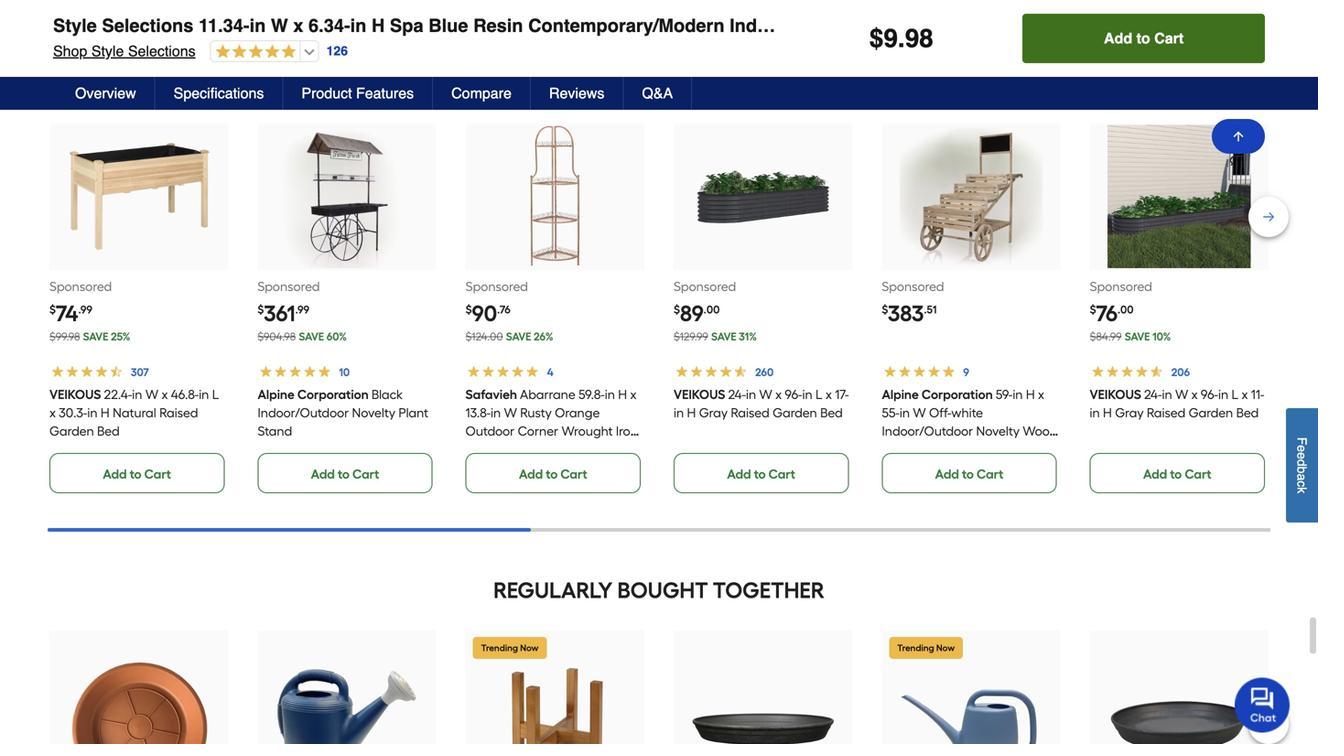 Task type: describe. For each thing, give the bounding box(es) containing it.
w inside 24-in w x 96-in l x 11- in h gray raised garden bed
[[1176, 387, 1189, 402]]

add to cart for 90
[[519, 466, 587, 482]]

veikous for 74
[[49, 387, 101, 402]]

novelty inside 59-in h x 55-in w off-white indoor/outdoor novelty wood plant stand
[[976, 423, 1020, 439]]

save for 90
[[506, 330, 531, 343]]

$124.00
[[466, 330, 503, 343]]

arrow up image
[[1231, 129, 1246, 144]]

sponsored for 76
[[1090, 279, 1152, 294]]

trending for the style selections 0.4375-gallons blue plastic traditional watering can image
[[897, 642, 934, 653]]

74 list item
[[49, 123, 228, 493]]

add to cart for 89
[[727, 466, 795, 482]]

regularly bought together heading
[[48, 572, 1271, 609]]

$ for 89
[[674, 303, 680, 316]]

stand inside "abarrane 59.8-in h x 13.8-in w rusty orange outdoor corner wrought iron plant stand"
[[499, 442, 533, 457]]

garden for 89
[[773, 405, 817, 420]]

specifications
[[174, 85, 264, 102]]

l for 74
[[212, 387, 219, 402]]

to for 361
[[338, 466, 350, 482]]

f
[[1295, 437, 1310, 445]]

$904.98 save 60%
[[258, 330, 347, 343]]

add to cart for 361
[[311, 466, 379, 482]]

in up 4.8 stars 'image'
[[250, 15, 266, 36]]

product
[[302, 85, 352, 102]]

26%
[[534, 330, 553, 343]]

add to cart button
[[1023, 14, 1265, 63]]

$ 74 .99
[[49, 300, 92, 327]]

in down $84.99
[[1090, 405, 1100, 420]]

0 vertical spatial style
[[53, 15, 97, 36]]

stand inside 59-in h x 55-in w off-white indoor/outdoor novelty wood plant stand
[[915, 442, 949, 457]]

sponsored for 361
[[258, 279, 320, 294]]

9
[[884, 24, 898, 53]]

126
[[326, 44, 348, 58]]

cart inside 383 list item
[[977, 466, 1004, 482]]

add to cart inside 383 list item
[[935, 466, 1004, 482]]

in up natural
[[132, 387, 142, 402]]

together
[[713, 577, 825, 604]]

corporation for black
[[297, 387, 369, 402]]

24-in w x 96-in l x 11- in h gray raised garden bed
[[1090, 387, 1265, 420]]

abarrane 59.8-in h x 13.8-in w rusty orange outdoor corner wrought iron plant stand
[[466, 387, 638, 457]]

sponsored for 74
[[49, 279, 112, 294]]

$ for 90
[[466, 303, 472, 316]]

55-
[[882, 405, 900, 420]]

$ 76 .00
[[1090, 300, 1134, 327]]

indoor/outdoor inside 59-in h x 55-in w off-white indoor/outdoor novelty wood plant stand
[[882, 423, 973, 439]]

11-
[[1251, 387, 1265, 402]]

59-in h x 55-in w off-white indoor/outdoor novelty wood plant stand
[[882, 387, 1057, 457]]

hanging
[[869, 15, 942, 36]]

24-in w x 96-in l x 17- in h gray raised garden bed
[[674, 387, 849, 420]]

add for 74
[[103, 466, 127, 482]]

veikous 24-in w x 96-in l x 11-in h gray raised garden bed image
[[1108, 125, 1251, 268]]

10%
[[1153, 330, 1171, 343]]

product features
[[302, 85, 414, 102]]

361 list item
[[258, 123, 436, 493]]

to for 74
[[130, 466, 142, 482]]

stand inside black indoor/outdoor novelty plant stand
[[258, 423, 292, 439]]

planter
[[947, 15, 1009, 36]]

cart for 90
[[561, 466, 587, 482]]

25%
[[111, 330, 130, 343]]

wrought
[[562, 423, 613, 439]]

.00 for 76
[[1118, 303, 1134, 316]]

regularly
[[494, 577, 613, 604]]

59-
[[996, 387, 1013, 402]]

features
[[356, 85, 414, 102]]

style selections contemporary 10-in h x 10.24-in w walnut indoor/outdoor square wood plant stand image
[[484, 658, 627, 744]]

raised for 74
[[159, 405, 198, 420]]

90
[[472, 300, 497, 327]]

h inside 59-in h x 55-in w off-white indoor/outdoor novelty wood plant stand
[[1026, 387, 1035, 402]]

indoor/outdoor inside black indoor/outdoor novelty plant stand
[[258, 405, 349, 420]]

specifications button
[[155, 77, 283, 110]]

30.3-
[[59, 405, 87, 420]]

iron
[[616, 423, 638, 439]]

black
[[371, 387, 403, 402]]

alpine corporation for stand
[[258, 387, 369, 402]]

.99 for 74
[[78, 303, 92, 316]]

plant inside "abarrane 59.8-in h x 13.8-in w rusty orange outdoor corner wrought iron plant stand"
[[466, 442, 495, 457]]

$ for 361
[[258, 303, 264, 316]]

rusty
[[520, 405, 552, 420]]

sponsored inside southdeep products heading
[[536, 77, 664, 104]]

$904.98
[[258, 330, 296, 343]]

d
[[1295, 459, 1310, 466]]

abarrane
[[520, 387, 576, 402]]

60%
[[327, 330, 347, 343]]

sponsored for 89
[[674, 279, 736, 294]]

to for 90
[[546, 466, 558, 482]]

products
[[669, 77, 782, 104]]

add to cart link for 361
[[258, 453, 433, 493]]

add to cart link for 76
[[1090, 453, 1265, 493]]

1 e from the top
[[1295, 445, 1310, 452]]

.
[[898, 24, 905, 53]]

59.8-
[[579, 387, 605, 402]]

compare
[[451, 85, 512, 102]]

6.34-
[[309, 15, 350, 36]]

cart for 76
[[1185, 466, 1212, 482]]

.51
[[924, 303, 937, 316]]

h inside 24-in w x 96-in l x 11- in h gray raised garden bed
[[1103, 405, 1112, 420]]

add to cart inside add to cart button
[[1104, 30, 1184, 47]]

in up wood at the bottom right of page
[[1013, 387, 1023, 402]]

novelty inside black indoor/outdoor novelty plant stand
[[352, 405, 395, 420]]

orange
[[555, 405, 600, 420]]

w inside 59-in h x 55-in w off-white indoor/outdoor novelty wood plant stand
[[913, 405, 926, 420]]

.00 for 89
[[704, 303, 720, 316]]

$129.99 save 31%
[[674, 330, 757, 343]]

save for 76
[[1125, 330, 1150, 343]]

add for 76
[[1143, 466, 1167, 482]]

overview
[[75, 85, 136, 102]]

safavieh
[[466, 387, 517, 402]]

cart for 89
[[769, 466, 795, 482]]

17-
[[835, 387, 849, 402]]

bed for 89
[[820, 405, 843, 420]]

2 e from the top
[[1295, 452, 1310, 459]]

$ for 74
[[49, 303, 56, 316]]

$ for 76
[[1090, 303, 1096, 316]]

style selections 11.34-in w x 6.34-in h spa blue resin contemporary/modern indoor/outdoor hanging planter
[[53, 15, 1009, 36]]

22.4-in w x 46.8-in l x 30.3-in h natural raised garden bed
[[49, 387, 219, 439]]

$ 383 .51
[[882, 300, 937, 327]]

off-
[[929, 405, 951, 420]]

now for the style selections 0.4375-gallons blue plastic traditional watering can image
[[936, 642, 955, 653]]

f e e d b a c k
[[1295, 437, 1310, 494]]

sponsored for 90
[[466, 279, 528, 294]]

sponsored inside 383 list item
[[882, 279, 944, 294]]

in left 17-
[[802, 387, 813, 402]]

wood
[[1023, 423, 1057, 439]]

h inside 22.4-in w x 46.8-in l x 30.3-in h natural raised garden bed
[[101, 405, 110, 420]]

spa
[[390, 15, 423, 36]]

veikous 24-in w x 96-in l x 17-in h gray raised garden bed image
[[692, 125, 835, 268]]

$ 361 .99
[[258, 300, 309, 327]]

$84.99 save 10%
[[1090, 330, 1171, 343]]

b
[[1295, 466, 1310, 474]]

gray for 76
[[1115, 405, 1144, 420]]

to for 89
[[754, 466, 766, 482]]

add to cart link for 89
[[674, 453, 849, 493]]

$ 90 .76
[[466, 300, 511, 327]]

style selections 17.18-in black plastic plant saucer image
[[692, 658, 835, 744]]

31%
[[739, 330, 757, 343]]



Task type: vqa. For each thing, say whether or not it's contained in the screenshot.


Task type: locate. For each thing, give the bounding box(es) containing it.
3 l from the left
[[1232, 387, 1239, 402]]

1 horizontal spatial now
[[936, 642, 955, 653]]

trending now for style selections contemporary 10-in h x 10.24-in w walnut indoor/outdoor square wood plant stand image
[[481, 642, 539, 653]]

1 now from the left
[[520, 642, 539, 653]]

add to cart inside 361 list item
[[311, 466, 379, 482]]

bed inside 22.4-in w x 46.8-in l x 30.3-in h natural raised garden bed
[[97, 423, 120, 439]]

selections up overview button
[[128, 43, 196, 60]]

novelty down white
[[976, 423, 1020, 439]]

2 horizontal spatial indoor/outdoor
[[882, 423, 973, 439]]

add to cart link inside 74 list item
[[49, 453, 225, 493]]

add to cart for 74
[[103, 466, 171, 482]]

add to cart
[[1104, 30, 1184, 47], [103, 466, 171, 482], [311, 466, 379, 482], [519, 466, 587, 482], [727, 466, 795, 482], [935, 466, 1004, 482], [1143, 466, 1212, 482]]

l inside 24-in w x 96-in l x 17- in h gray raised garden bed
[[816, 387, 823, 402]]

corporation for 59-
[[922, 387, 993, 402]]

trending up the style selections 0.4375-gallons blue plastic traditional watering can image
[[897, 642, 934, 653]]

.76
[[497, 303, 511, 316]]

add to cart link down corner
[[466, 453, 641, 493]]

contemporary/modern
[[528, 15, 725, 36]]

1 horizontal spatial stand
[[499, 442, 533, 457]]

0 horizontal spatial bed
[[97, 423, 120, 439]]

1 vertical spatial novelty
[[976, 423, 1020, 439]]

to inside 383 list item
[[962, 466, 974, 482]]

in
[[250, 15, 266, 36], [350, 15, 367, 36], [132, 387, 142, 402], [199, 387, 209, 402], [605, 387, 615, 402], [746, 387, 756, 402], [802, 387, 813, 402], [1013, 387, 1023, 402], [1162, 387, 1172, 402], [1219, 387, 1229, 402], [87, 405, 97, 420], [491, 405, 501, 420], [674, 405, 684, 420], [900, 405, 910, 420], [1090, 405, 1100, 420]]

$ inside $ 383 .51
[[882, 303, 888, 316]]

f e e d b a c k button
[[1286, 408, 1318, 523]]

southdeep products heading
[[48, 72, 1271, 109]]

h right 59-
[[1026, 387, 1035, 402]]

cart inside button
[[1155, 30, 1184, 47]]

add inside button
[[1104, 30, 1133, 47]]

2 trending now link from the left
[[882, 631, 1061, 744]]

to inside the 90 list item
[[546, 466, 558, 482]]

gray for 89
[[699, 405, 728, 420]]

bed
[[820, 405, 843, 420], [1237, 405, 1259, 420], [97, 423, 120, 439]]

1 trending from the left
[[481, 642, 518, 653]]

24- down '10%'
[[1144, 387, 1162, 402]]

2 add to cart link from the left
[[258, 453, 433, 493]]

2 trending now from the left
[[897, 642, 955, 653]]

2 horizontal spatial l
[[1232, 387, 1239, 402]]

trending now up style selections contemporary 10-in h x 10.24-in w walnut indoor/outdoor square wood plant stand image
[[481, 642, 539, 653]]

gray inside 24-in w x 96-in l x 17- in h gray raised garden bed
[[699, 405, 728, 420]]

save inside 361 list item
[[299, 330, 324, 343]]

a
[[1295, 474, 1310, 481]]

bed down 11-
[[1237, 405, 1259, 420]]

save for 89
[[711, 330, 737, 343]]

save
[[83, 330, 108, 343], [299, 330, 324, 343], [506, 330, 531, 343], [711, 330, 737, 343], [1125, 330, 1150, 343]]

$ up $124.00
[[466, 303, 472, 316]]

sponsored
[[536, 77, 664, 104], [49, 279, 112, 294], [258, 279, 320, 294], [466, 279, 528, 294], [674, 279, 736, 294], [882, 279, 944, 294], [1090, 279, 1152, 294]]

24- for 89
[[728, 387, 746, 402]]

24-
[[728, 387, 746, 402], [1144, 387, 1162, 402]]

add inside 74 list item
[[103, 466, 127, 482]]

raised down 46.8-
[[159, 405, 198, 420]]

89 list item
[[674, 123, 853, 493]]

bed down natural
[[97, 423, 120, 439]]

trending up style selections contemporary 10-in h x 10.24-in w walnut indoor/outdoor square wood plant stand image
[[481, 642, 518, 653]]

cart for 74
[[144, 466, 171, 482]]

1 vertical spatial style
[[91, 43, 124, 60]]

save left 31%
[[711, 330, 737, 343]]

garden inside 24-in w x 96-in l x 11- in h gray raised garden bed
[[1189, 405, 1233, 420]]

h down 22.4-
[[101, 405, 110, 420]]

x inside 59-in h x 55-in w off-white indoor/outdoor novelty wood plant stand
[[1038, 387, 1044, 402]]

w inside "abarrane 59.8-in h x 13.8-in w rusty orange outdoor corner wrought iron plant stand"
[[504, 405, 517, 420]]

save inside 74 list item
[[83, 330, 108, 343]]

1 horizontal spatial 96-
[[1201, 387, 1219, 402]]

0 horizontal spatial corporation
[[297, 387, 369, 402]]

2 save from the left
[[299, 330, 324, 343]]

l left 11-
[[1232, 387, 1239, 402]]

3 add to cart link from the left
[[466, 453, 641, 493]]

sponsored inside 89 list item
[[674, 279, 736, 294]]

trending now link
[[466, 631, 644, 744], [882, 631, 1061, 744]]

trending for style selections contemporary 10-in h x 10.24-in w walnut indoor/outdoor square wood plant stand image
[[481, 642, 518, 653]]

1 vertical spatial indoor/outdoor
[[258, 405, 349, 420]]

2 corporation from the left
[[922, 387, 993, 402]]

96- left 17-
[[785, 387, 802, 402]]

$84.99
[[1090, 330, 1122, 343]]

2 .00 from the left
[[1118, 303, 1134, 316]]

.99 for 361
[[295, 303, 309, 316]]

0 horizontal spatial trending now link
[[466, 631, 644, 744]]

1 trending now link from the left
[[466, 631, 644, 744]]

style right shop
[[91, 43, 124, 60]]

2 now from the left
[[936, 642, 955, 653]]

.99 inside $ 361 .99
[[295, 303, 309, 316]]

add to cart link down 24-in w x 96-in l x 17- in h gray raised garden bed
[[674, 453, 849, 493]]

24- inside 24-in w x 96-in l x 17- in h gray raised garden bed
[[728, 387, 746, 402]]

add to cart link down 24-in w x 96-in l x 11- in h gray raised garden bed
[[1090, 453, 1265, 493]]

add inside 89 list item
[[727, 466, 751, 482]]

save inside the 90 list item
[[506, 330, 531, 343]]

3 raised from the left
[[1147, 405, 1186, 420]]

0 horizontal spatial stand
[[258, 423, 292, 439]]

in left natural
[[87, 405, 97, 420]]

style selections 12.24-in clay plastic plant saucer image
[[67, 658, 210, 744]]

add to cart link inside the 90 list item
[[466, 453, 641, 493]]

alpine inside 383 list item
[[882, 387, 919, 402]]

alpine corporation for 55-
[[882, 387, 993, 402]]

corporation inside 361 list item
[[297, 387, 369, 402]]

l for 89
[[816, 387, 823, 402]]

e up b
[[1295, 452, 1310, 459]]

corporation
[[297, 387, 369, 402], [922, 387, 993, 402]]

to inside 76 list item
[[1170, 466, 1182, 482]]

garden for 74
[[49, 423, 94, 439]]

1 horizontal spatial l
[[816, 387, 823, 402]]

l for 76
[[1232, 387, 1239, 402]]

novelty down black
[[352, 405, 395, 420]]

raised down '10%'
[[1147, 405, 1186, 420]]

$
[[869, 24, 884, 53], [49, 303, 56, 316], [258, 303, 264, 316], [466, 303, 472, 316], [674, 303, 680, 316], [882, 303, 888, 316], [1090, 303, 1096, 316]]

safavieh abarrane 59.8-in h x 13.8-in w rusty orange outdoor corner wrought iron plant stand image
[[484, 125, 627, 268]]

1 horizontal spatial corporation
[[922, 387, 993, 402]]

alpine corporation inside 361 list item
[[258, 387, 369, 402]]

24- inside 24-in w x 96-in l x 11- in h gray raised garden bed
[[1144, 387, 1162, 402]]

$124.00 save 26%
[[466, 330, 553, 343]]

corporation left black
[[297, 387, 369, 402]]

0 horizontal spatial gray
[[699, 405, 728, 420]]

shop style selections
[[53, 43, 196, 60]]

reviews
[[549, 85, 605, 102]]

.99 up $904.98 save 60%
[[295, 303, 309, 316]]

add inside 383 list item
[[935, 466, 959, 482]]

5 save from the left
[[1125, 330, 1150, 343]]

compare button
[[433, 77, 531, 110]]

90 list item
[[466, 123, 644, 493]]

$ inside $ 76 .00
[[1090, 303, 1096, 316]]

garden inside 24-in w x 96-in l x 17- in h gray raised garden bed
[[773, 405, 817, 420]]

h inside "abarrane 59.8-in h x 13.8-in w rusty orange outdoor corner wrought iron plant stand"
[[618, 387, 627, 402]]

alpine inside 361 list item
[[258, 387, 294, 402]]

w up natural
[[145, 387, 158, 402]]

$ up $129.99
[[674, 303, 680, 316]]

save for 74
[[83, 330, 108, 343]]

2 alpine from the left
[[882, 387, 919, 402]]

$129.99
[[674, 330, 708, 343]]

raised for 89
[[731, 405, 770, 420]]

alpine corporation black indoor/outdoor novelty plant stand image
[[275, 125, 418, 268]]

gray
[[699, 405, 728, 420], [1115, 405, 1144, 420]]

plant inside black indoor/outdoor novelty plant stand
[[398, 405, 428, 420]]

1 horizontal spatial .99
[[295, 303, 309, 316]]

in right 22.4-
[[199, 387, 209, 402]]

.99
[[78, 303, 92, 316], [295, 303, 309, 316]]

to inside 74 list item
[[130, 466, 142, 482]]

veikous
[[49, 387, 101, 402], [674, 387, 725, 402], [1090, 387, 1142, 402]]

regularly bought together
[[494, 577, 825, 604]]

veikous up 30.3-
[[49, 387, 101, 402]]

white
[[951, 405, 983, 420]]

0 horizontal spatial now
[[520, 642, 539, 653]]

alpine corporation down $904.98 save 60%
[[258, 387, 369, 402]]

bought
[[618, 577, 708, 604]]

2 trending from the left
[[897, 642, 934, 653]]

save left 25%
[[83, 330, 108, 343]]

add for 90
[[519, 466, 543, 482]]

0 vertical spatial novelty
[[352, 405, 395, 420]]

0 horizontal spatial alpine
[[258, 387, 294, 402]]

2 raised from the left
[[731, 405, 770, 420]]

4 save from the left
[[711, 330, 737, 343]]

cart inside 89 list item
[[769, 466, 795, 482]]

h left spa
[[372, 15, 385, 36]]

e
[[1295, 445, 1310, 452], [1295, 452, 1310, 459]]

76
[[1096, 300, 1118, 327]]

1 veikous from the left
[[49, 387, 101, 402]]

0 horizontal spatial novelty
[[352, 405, 395, 420]]

raised inside 24-in w x 96-in l x 17- in h gray raised garden bed
[[731, 405, 770, 420]]

h down $84.99
[[1103, 405, 1112, 420]]

0 horizontal spatial .00
[[704, 303, 720, 316]]

plant down black
[[398, 405, 428, 420]]

4 add to cart link from the left
[[674, 453, 849, 493]]

save inside 76 list item
[[1125, 330, 1150, 343]]

in down $129.99
[[674, 405, 684, 420]]

save for 361
[[299, 330, 324, 343]]

add for 89
[[727, 466, 751, 482]]

veikous inside 89 list item
[[674, 387, 725, 402]]

trending now up the style selections 0.4375-gallons blue plastic traditional watering can image
[[897, 642, 955, 653]]

h
[[372, 15, 385, 36], [618, 387, 627, 402], [1026, 387, 1035, 402], [101, 405, 110, 420], [687, 405, 696, 420], [1103, 405, 1112, 420]]

q&a
[[642, 85, 673, 102]]

add to cart link down white
[[882, 453, 1057, 493]]

now up style selections contemporary 10-in h x 10.24-in w walnut indoor/outdoor square wood plant stand image
[[520, 642, 539, 653]]

stand
[[258, 423, 292, 439], [499, 442, 533, 457], [915, 442, 949, 457]]

sponsored inside the 90 list item
[[466, 279, 528, 294]]

sponsored inside 74 list item
[[49, 279, 112, 294]]

alpine corporation up off-
[[882, 387, 993, 402]]

in left spa
[[350, 15, 367, 36]]

.00 inside "$ 89 .00"
[[704, 303, 720, 316]]

$ inside $ 90 .76
[[466, 303, 472, 316]]

1 horizontal spatial .00
[[1118, 303, 1134, 316]]

4.8 stars image
[[211, 44, 296, 61]]

1 alpine corporation from the left
[[258, 387, 369, 402]]

cart inside the 90 list item
[[561, 466, 587, 482]]

1 l from the left
[[212, 387, 219, 402]]

to inside 89 list item
[[754, 466, 766, 482]]

1 horizontal spatial trending now
[[897, 642, 955, 653]]

0 vertical spatial indoor/outdoor
[[730, 15, 864, 36]]

1 raised from the left
[[159, 405, 198, 420]]

add for 361
[[311, 466, 335, 482]]

in left off-
[[900, 405, 910, 420]]

2 horizontal spatial stand
[[915, 442, 949, 457]]

trending now for the style selections 0.4375-gallons blue plastic traditional watering can image
[[897, 642, 955, 653]]

veikous inside 76 list item
[[1090, 387, 1142, 402]]

save left 26%
[[506, 330, 531, 343]]

in left 11-
[[1219, 387, 1229, 402]]

1 24- from the left
[[728, 387, 746, 402]]

alpine
[[258, 387, 294, 402], [882, 387, 919, 402]]

383 list item
[[882, 123, 1061, 493]]

sponsored products
[[536, 77, 782, 104]]

$ left .51
[[882, 303, 888, 316]]

l inside 24-in w x 96-in l x 11- in h gray raised garden bed
[[1232, 387, 1239, 402]]

96-
[[785, 387, 802, 402], [1201, 387, 1219, 402]]

alpine corporation inside 383 list item
[[882, 387, 993, 402]]

veikous 22.4-in w x 46.8-in l x 30.3-in h natural raised garden bed image
[[67, 125, 210, 268]]

add to cart inside the 90 list item
[[519, 466, 587, 482]]

garden inside 22.4-in w x 46.8-in l x 30.3-in h natural raised garden bed
[[49, 423, 94, 439]]

98
[[905, 24, 934, 53]]

x inside "abarrane 59.8-in h x 13.8-in w rusty orange outdoor corner wrought iron plant stand"
[[630, 387, 637, 402]]

.99 inside $ 74 .99
[[78, 303, 92, 316]]

veikous down $84.99
[[1090, 387, 1142, 402]]

0 horizontal spatial indoor/outdoor
[[258, 405, 349, 420]]

save inside 89 list item
[[711, 330, 737, 343]]

selections up shop style selections
[[102, 15, 194, 36]]

24- for 76
[[1144, 387, 1162, 402]]

2 horizontal spatial bed
[[1237, 405, 1259, 420]]

6 add to cart link from the left
[[1090, 453, 1265, 493]]

add to cart inside 89 list item
[[727, 466, 795, 482]]

w left rusty
[[504, 405, 517, 420]]

2 96- from the left
[[1201, 387, 1219, 402]]

veikous for 76
[[1090, 387, 1142, 402]]

raised down 31%
[[731, 405, 770, 420]]

sponsored inside 76 list item
[[1090, 279, 1152, 294]]

bed inside 24-in w x 96-in l x 11- in h gray raised garden bed
[[1237, 405, 1259, 420]]

h inside 24-in w x 96-in l x 17- in h gray raised garden bed
[[687, 405, 696, 420]]

corporation up white
[[922, 387, 993, 402]]

w left 11-
[[1176, 387, 1189, 402]]

1 horizontal spatial gray
[[1115, 405, 1144, 420]]

1 horizontal spatial novelty
[[976, 423, 1020, 439]]

chat invite button image
[[1235, 677, 1291, 733]]

add to cart inside 74 list item
[[103, 466, 171, 482]]

0 horizontal spatial trending
[[481, 642, 518, 653]]

2 alpine corporation from the left
[[882, 387, 993, 402]]

veikous down $129.99
[[674, 387, 725, 402]]

now up the style selections 0.4375-gallons blue plastic traditional watering can image
[[936, 642, 955, 653]]

1 horizontal spatial trending
[[897, 642, 934, 653]]

0 horizontal spatial 96-
[[785, 387, 802, 402]]

$ up '$904.98'
[[258, 303, 264, 316]]

0 horizontal spatial l
[[212, 387, 219, 402]]

1 horizontal spatial 24-
[[1144, 387, 1162, 402]]

2 .99 from the left
[[295, 303, 309, 316]]

$99.98
[[49, 330, 80, 343]]

plant down the outdoor
[[466, 442, 495, 457]]

1 vertical spatial selections
[[128, 43, 196, 60]]

blue
[[429, 15, 468, 36]]

$ left .
[[869, 24, 884, 53]]

3 veikous from the left
[[1090, 387, 1142, 402]]

w inside 22.4-in w x 46.8-in l x 30.3-in h natural raised garden bed
[[145, 387, 158, 402]]

product features button
[[283, 77, 433, 110]]

96- for 76
[[1201, 387, 1219, 402]]

in down safavieh
[[491, 405, 501, 420]]

0 vertical spatial selections
[[102, 15, 194, 36]]

96- left 11-
[[1201, 387, 1219, 402]]

l right 46.8-
[[212, 387, 219, 402]]

1 horizontal spatial veikous
[[674, 387, 725, 402]]

to inside 361 list item
[[338, 466, 350, 482]]

bed for 76
[[1237, 405, 1259, 420]]

w up 4.8 stars 'image'
[[271, 15, 288, 36]]

5 add to cart link from the left
[[882, 453, 1057, 493]]

to for 76
[[1170, 466, 1182, 482]]

0 horizontal spatial .99
[[78, 303, 92, 316]]

$ inside $ 361 .99
[[258, 303, 264, 316]]

add to cart link down natural
[[49, 453, 225, 493]]

in up wrought
[[605, 387, 615, 402]]

w left off-
[[913, 405, 926, 420]]

corner
[[518, 423, 559, 439]]

in down 31%
[[746, 387, 756, 402]]

e up d
[[1295, 445, 1310, 452]]

add to cart link down black indoor/outdoor novelty plant stand
[[258, 453, 433, 493]]

sponsored inside 361 list item
[[258, 279, 320, 294]]

raised inside 22.4-in w x 46.8-in l x 30.3-in h natural raised garden bed
[[159, 405, 198, 420]]

h down $129.99
[[687, 405, 696, 420]]

w inside 24-in w x 96-in l x 17- in h gray raised garden bed
[[759, 387, 772, 402]]

add inside 361 list item
[[311, 466, 335, 482]]

1 save from the left
[[83, 330, 108, 343]]

veikous for 89
[[674, 387, 725, 402]]

89
[[680, 300, 704, 327]]

$ up $99.98
[[49, 303, 56, 316]]

2 veikous from the left
[[674, 387, 725, 402]]

add to cart link inside 361 list item
[[258, 453, 433, 493]]

0 horizontal spatial veikous
[[49, 387, 101, 402]]

k
[[1295, 487, 1310, 494]]

style up shop
[[53, 15, 97, 36]]

plant down 55-
[[882, 442, 912, 457]]

1 horizontal spatial alpine corporation
[[882, 387, 993, 402]]

2 horizontal spatial raised
[[1147, 405, 1186, 420]]

bed down 17-
[[820, 405, 843, 420]]

$ up $84.99
[[1090, 303, 1096, 316]]

to
[[1137, 30, 1150, 47], [130, 466, 142, 482], [338, 466, 350, 482], [546, 466, 558, 482], [754, 466, 766, 482], [962, 466, 974, 482], [1170, 466, 1182, 482]]

$ inside "$ 89 .00"
[[674, 303, 680, 316]]

cart inside 74 list item
[[144, 466, 171, 482]]

3 save from the left
[[506, 330, 531, 343]]

1 .00 from the left
[[704, 303, 720, 316]]

style selections watering can 2-gallons blue/matte plastic traditional watering can image
[[275, 658, 418, 744]]

black indoor/outdoor novelty plant stand
[[258, 387, 428, 439]]

add inside the 90 list item
[[519, 466, 543, 482]]

1 gray from the left
[[699, 405, 728, 420]]

1 horizontal spatial garden
[[773, 405, 817, 420]]

add to cart link for 90
[[466, 453, 641, 493]]

.00 up $84.99 save 10%
[[1118, 303, 1134, 316]]

garden
[[773, 405, 817, 420], [1189, 405, 1233, 420], [49, 423, 94, 439]]

save left '10%'
[[1125, 330, 1150, 343]]

2 vertical spatial indoor/outdoor
[[882, 423, 973, 439]]

cart inside 361 list item
[[352, 466, 379, 482]]

.00 inside $ 76 .00
[[1118, 303, 1134, 316]]

1 horizontal spatial alpine
[[882, 387, 919, 402]]

1 .99 from the left
[[78, 303, 92, 316]]

1 horizontal spatial indoor/outdoor
[[730, 15, 864, 36]]

2 horizontal spatial garden
[[1189, 405, 1233, 420]]

style selections 11.54-in black plastic plant saucer image
[[1108, 658, 1251, 744]]

76 list item
[[1090, 123, 1269, 493]]

11.34-
[[199, 15, 250, 36]]

natural
[[113, 405, 156, 420]]

gray down $84.99 save 10%
[[1115, 405, 1144, 420]]

alpine down '$904.98'
[[258, 387, 294, 402]]

96- for 89
[[785, 387, 802, 402]]

$99.98 save 25%
[[49, 330, 130, 343]]

cart for 361
[[352, 466, 379, 482]]

cart inside 76 list item
[[1185, 466, 1212, 482]]

shop
[[53, 43, 87, 60]]

h right 59.8-
[[618, 387, 627, 402]]

22.4-
[[104, 387, 132, 402]]

w left 17-
[[759, 387, 772, 402]]

now for style selections contemporary 10-in h x 10.24-in w walnut indoor/outdoor square wood plant stand image
[[520, 642, 539, 653]]

2 gray from the left
[[1115, 405, 1144, 420]]

alpine for 59-in h x 55-in w off-white indoor/outdoor novelty wood plant stand
[[882, 387, 919, 402]]

0 horizontal spatial garden
[[49, 423, 94, 439]]

24- down 31%
[[728, 387, 746, 402]]

gray down $129.99 save 31%
[[699, 405, 728, 420]]

1 trending now from the left
[[481, 642, 539, 653]]

resin
[[473, 15, 523, 36]]

bed inside 24-in w x 96-in l x 17- in h gray raised garden bed
[[820, 405, 843, 420]]

2 24- from the left
[[1144, 387, 1162, 402]]

1 alpine from the left
[[258, 387, 294, 402]]

.99 up $99.98 save 25%
[[78, 303, 92, 316]]

2 horizontal spatial veikous
[[1090, 387, 1142, 402]]

garden for 76
[[1189, 405, 1233, 420]]

0 horizontal spatial alpine corporation
[[258, 387, 369, 402]]

q&a button
[[624, 77, 692, 110]]

74
[[56, 300, 78, 327]]

add to cart link inside 89 list item
[[674, 453, 849, 493]]

1 horizontal spatial trending now link
[[882, 631, 1061, 744]]

to inside button
[[1137, 30, 1150, 47]]

add to cart link inside 383 list item
[[882, 453, 1057, 493]]

$ 9 . 98
[[869, 24, 934, 53]]

383
[[888, 300, 924, 327]]

save left 60%
[[299, 330, 324, 343]]

add inside 76 list item
[[1143, 466, 1167, 482]]

l inside 22.4-in w x 46.8-in l x 30.3-in h natural raised garden bed
[[212, 387, 219, 402]]

0 horizontal spatial 24-
[[728, 387, 746, 402]]

style selections 0.4375-gallons blue plastic traditional watering can image
[[900, 658, 1043, 744]]

2 l from the left
[[816, 387, 823, 402]]

selections
[[102, 15, 194, 36], [128, 43, 196, 60]]

96- inside 24-in w x 96-in l x 11- in h gray raised garden bed
[[1201, 387, 1219, 402]]

alpine for black indoor/outdoor novelty plant stand
[[258, 387, 294, 402]]

raised inside 24-in w x 96-in l x 11- in h gray raised garden bed
[[1147, 405, 1186, 420]]

add to cart link for 74
[[49, 453, 225, 493]]

1 horizontal spatial bed
[[820, 405, 843, 420]]

$ for 383
[[882, 303, 888, 316]]

add to cart link
[[49, 453, 225, 493], [258, 453, 433, 493], [466, 453, 641, 493], [674, 453, 849, 493], [882, 453, 1057, 493], [1090, 453, 1265, 493]]

bed for 74
[[97, 423, 120, 439]]

in down '10%'
[[1162, 387, 1172, 402]]

l left 17-
[[816, 387, 823, 402]]

raised for 76
[[1147, 405, 1186, 420]]

0 horizontal spatial plant
[[398, 405, 428, 420]]

c
[[1295, 481, 1310, 487]]

$ 89 .00
[[674, 300, 720, 327]]

1 add to cart link from the left
[[49, 453, 225, 493]]

0 horizontal spatial raised
[[159, 405, 198, 420]]

add to cart inside 76 list item
[[1143, 466, 1212, 482]]

l
[[212, 387, 219, 402], [816, 387, 823, 402], [1232, 387, 1239, 402]]

.00 up $129.99 save 31%
[[704, 303, 720, 316]]

reviews button
[[531, 77, 624, 110]]

1 horizontal spatial raised
[[731, 405, 770, 420]]

96- inside 24-in w x 96-in l x 17- in h gray raised garden bed
[[785, 387, 802, 402]]

13.8-
[[466, 405, 491, 420]]

361
[[264, 300, 295, 327]]

alpine corporation 59-in h x 55-in w off-white indoor/outdoor novelty wood plant stand image
[[900, 125, 1043, 268]]

gray inside 24-in w x 96-in l x 11- in h gray raised garden bed
[[1115, 405, 1144, 420]]

add to cart for 76
[[1143, 466, 1212, 482]]

46.8-
[[171, 387, 199, 402]]

plant inside 59-in h x 55-in w off-white indoor/outdoor novelty wood plant stand
[[882, 442, 912, 457]]

1 horizontal spatial plant
[[466, 442, 495, 457]]

1 corporation from the left
[[297, 387, 369, 402]]

veikous inside 74 list item
[[49, 387, 101, 402]]

0 horizontal spatial trending now
[[481, 642, 539, 653]]

overview button
[[57, 77, 155, 110]]

alpine up 55-
[[882, 387, 919, 402]]

2 horizontal spatial plant
[[882, 442, 912, 457]]

cart
[[1155, 30, 1184, 47], [144, 466, 171, 482], [352, 466, 379, 482], [561, 466, 587, 482], [769, 466, 795, 482], [977, 466, 1004, 482], [1185, 466, 1212, 482]]

1 96- from the left
[[785, 387, 802, 402]]



